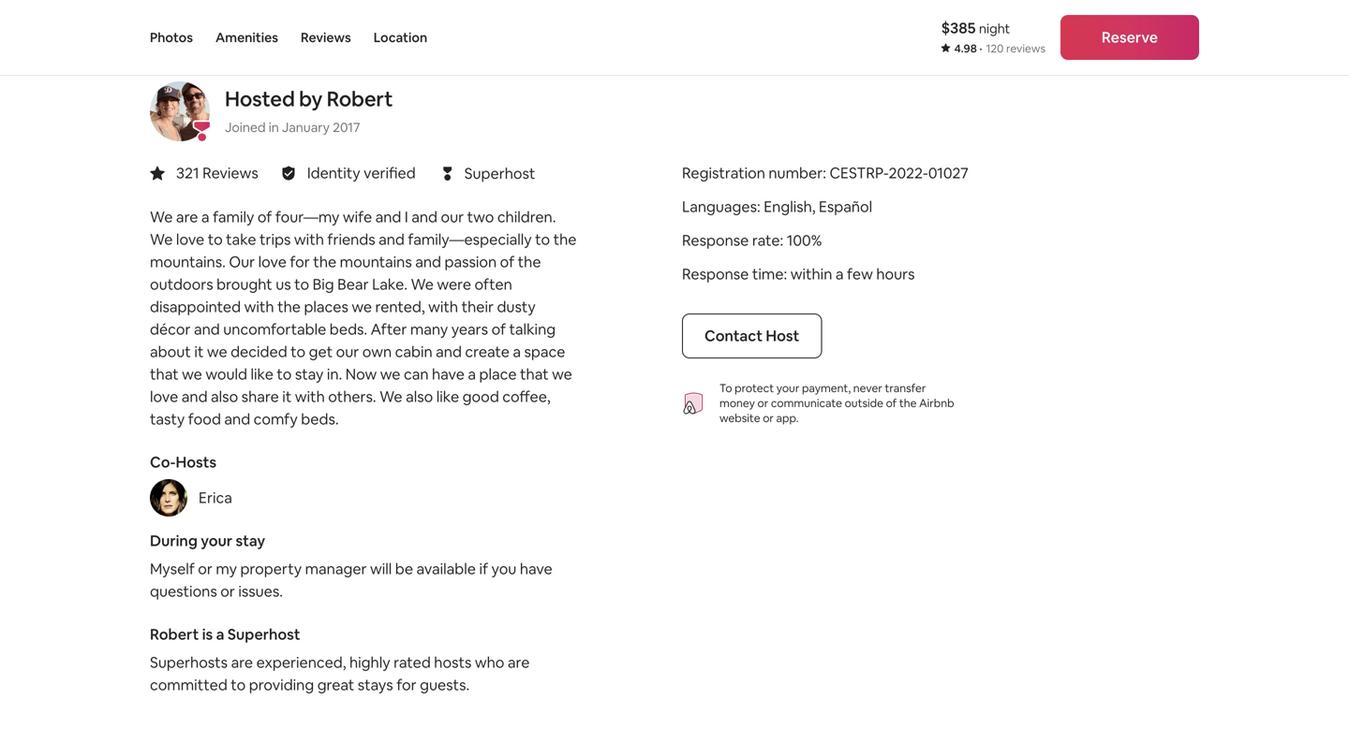 Task type: vqa. For each thing, say whether or not it's contained in the screenshot.
the right Bathroom
no



Task type: describe. For each thing, give the bounding box(es) containing it.
1 horizontal spatial are
[[231, 653, 253, 673]]

1 also from the left
[[211, 387, 238, 406]]

we down about
[[182, 365, 202, 384]]

during
[[150, 532, 198, 551]]

erica
[[199, 488, 232, 508]]

myself
[[150, 560, 195, 579]]

identity verified
[[307, 163, 416, 183]]

my
[[216, 560, 237, 579]]

$385
[[941, 18, 976, 37]]

verified
[[364, 163, 416, 183]]

or down my
[[220, 582, 235, 601]]

a up good
[[468, 365, 476, 384]]

photos
[[150, 29, 193, 46]]

after
[[371, 320, 407, 339]]

hosted by robert joined in january 2017
[[225, 86, 393, 136]]

about
[[150, 342, 191, 362]]

robert inside hosted by robert joined in january 2017
[[327, 86, 393, 112]]

: for number
[[823, 163, 826, 183]]

registration
[[682, 163, 765, 183]]

during your stay myself or my property manager will be available if you have questions or issues.
[[150, 532, 553, 601]]

few
[[847, 265, 873, 284]]

airbnb
[[919, 396, 954, 411]]

we up would
[[207, 342, 227, 362]]

stays
[[358, 676, 393, 695]]

with up comfy
[[295, 387, 325, 406]]

place
[[479, 365, 517, 384]]

have inside during your stay myself or my property manager will be available if you have questions or issues.
[[520, 560, 553, 579]]

location
[[374, 29, 427, 46]]

contact host
[[705, 326, 800, 346]]

dusty
[[497, 297, 536, 317]]

321
[[176, 163, 199, 183]]

brought
[[217, 275, 272, 294]]

4.98
[[954, 41, 977, 56]]

english,
[[764, 197, 816, 216]]

number
[[769, 163, 823, 183]]

registration number : cestrp-2022-01027
[[682, 163, 969, 183]]

reviews button
[[301, 0, 351, 75]]

2 also from the left
[[406, 387, 433, 406]]

󰀃
[[443, 162, 452, 184]]

0 vertical spatial like
[[251, 365, 273, 384]]

your inside to protect your payment, never transfer money or communicate outside of the airbnb website or app.
[[776, 381, 800, 396]]

or left my
[[198, 560, 213, 579]]

our
[[229, 252, 255, 272]]

we are a family of four—my wife and i and our two children. we love to take trips with friends and family—especially to the mountains.  our love for the mountains and passion of the outdoors brought us to big bear lake.  we were often disappointed with the places we rented, with their dusty décor and uncomfortable beds.  after many years of talking about it we decided to get our own cabin and create a space that we would like to stay in.  now we can have a place that we love and also share it with others.   we also like good coffee, tasty food and comfy beds.
[[150, 207, 577, 429]]

now
[[346, 365, 377, 384]]

languages
[[682, 197, 757, 216]]

of up create
[[491, 320, 506, 339]]

to left get
[[291, 342, 306, 362]]

co-hosts
[[150, 453, 217, 472]]

four—my
[[275, 207, 340, 227]]

response for response rate
[[682, 231, 749, 250]]

in.
[[327, 365, 342, 384]]

0 vertical spatial love
[[176, 230, 204, 249]]

location button
[[374, 0, 427, 75]]

with down four—my
[[294, 230, 324, 249]]

learn more about the host, erica. image
[[150, 480, 187, 517]]

to inside robert is a superhost superhosts are experienced, highly rated hosts who are committed to providing great stays for guests.
[[231, 676, 246, 695]]

us
[[276, 275, 291, 294]]

and right i
[[412, 207, 438, 227]]

questions
[[150, 582, 217, 601]]

available
[[416, 560, 476, 579]]

get
[[309, 342, 333, 362]]

to up share
[[277, 365, 292, 384]]

host
[[766, 326, 800, 346]]

superhosts
[[150, 653, 228, 673]]

never
[[853, 381, 883, 396]]

others.
[[328, 387, 376, 406]]

cabin
[[395, 342, 433, 362]]

lake.
[[372, 275, 408, 294]]

response for response time
[[682, 265, 749, 284]]

décor
[[150, 320, 191, 339]]

amenities button
[[215, 0, 278, 75]]

own
[[362, 342, 392, 362]]

hosted
[[225, 86, 295, 112]]

for inside the we are a family of four—my wife and i and our two children. we love to take trips with friends and family—especially to the mountains.  our love for the mountains and passion of the outdoors brought us to big bear lake.  we were often disappointed with the places we rented, with their dusty décor and uncomfortable beds.  after many years of talking about it we decided to get our own cabin and create a space that we would like to stay in.  now we can have a place that we love and also share it with others.   we also like good coffee, tasty food and comfy beds.
[[290, 252, 310, 272]]

to protect your payment, never transfer money or communicate outside of the airbnb website or app.
[[720, 381, 954, 426]]

have inside the we are a family of four—my wife and i and our two children. we love to take trips with friends and family—especially to the mountains.  our love for the mountains and passion of the outdoors brought us to big bear lake.  we were often disappointed with the places we rented, with their dusty décor and uncomfortable beds.  after many years of talking about it we decided to get our own cabin and create a space that we would like to stay in.  now we can have a place that we love and also share it with others.   we also like good coffee, tasty food and comfy beds.
[[432, 365, 465, 384]]

hours
[[876, 265, 915, 284]]

we left can
[[380, 365, 401, 384]]

learn more about the host, erica. image
[[150, 480, 187, 517]]

issues.
[[238, 582, 283, 601]]

website
[[720, 411, 760, 426]]

we down bear
[[352, 297, 372, 317]]

photos button
[[150, 0, 193, 75]]

would
[[205, 365, 247, 384]]

1 vertical spatial beds.
[[301, 410, 339, 429]]

we down the space
[[552, 365, 572, 384]]

: for rate
[[780, 231, 784, 250]]

often
[[475, 275, 512, 294]]

for inside robert is a superhost superhosts are experienced, highly rated hosts who are committed to providing great stays for guests.
[[397, 676, 417, 695]]

120
[[986, 41, 1004, 56]]

family
[[213, 207, 254, 227]]

can
[[404, 365, 429, 384]]

0 vertical spatial beds.
[[330, 320, 367, 339]]

protect
[[735, 381, 774, 396]]

two
[[467, 207, 494, 227]]

talking
[[509, 320, 556, 339]]

january
[[282, 119, 330, 136]]

passion
[[445, 252, 497, 272]]

decided
[[231, 342, 287, 362]]

children.
[[497, 207, 556, 227]]

is
[[202, 625, 213, 644]]

will
[[370, 560, 392, 579]]

identity
[[307, 163, 360, 183]]

of up often at the top of page
[[500, 252, 515, 272]]

: for time
[[784, 265, 787, 284]]

or left 'app.' in the bottom right of the page
[[763, 411, 774, 426]]

rented,
[[375, 297, 425, 317]]

mountains.
[[150, 252, 226, 272]]

mountains
[[340, 252, 412, 272]]

share
[[241, 387, 279, 406]]

2 horizontal spatial are
[[508, 653, 530, 673]]

who
[[475, 653, 504, 673]]

cestrp-
[[830, 163, 889, 183]]



Task type: locate. For each thing, give the bounding box(es) containing it.
1 horizontal spatial stay
[[295, 365, 324, 384]]

1 vertical spatial like
[[436, 387, 459, 406]]

hosts
[[434, 653, 472, 673]]

2 response from the top
[[682, 265, 749, 284]]

that down about
[[150, 365, 179, 384]]

of
[[258, 207, 272, 227], [500, 252, 515, 272], [491, 320, 506, 339], [886, 396, 897, 411]]

1 vertical spatial stay
[[236, 532, 265, 551]]

stay left in.
[[295, 365, 324, 384]]

to
[[208, 230, 223, 249], [535, 230, 550, 249], [294, 275, 309, 294], [291, 342, 306, 362], [277, 365, 292, 384], [231, 676, 246, 695]]

reviews
[[301, 29, 351, 46], [203, 163, 258, 183]]

your up communicate
[[776, 381, 800, 396]]

committed
[[150, 676, 227, 695]]

amenities
[[215, 29, 278, 46]]

of down transfer
[[886, 396, 897, 411]]

our left two
[[441, 207, 464, 227]]

1 horizontal spatial it
[[282, 387, 292, 406]]

reviews
[[1006, 41, 1046, 56]]

0 horizontal spatial have
[[432, 365, 465, 384]]

0 vertical spatial superhost
[[464, 164, 535, 183]]

1 horizontal spatial that
[[520, 365, 549, 384]]

are up providing
[[231, 653, 253, 673]]

0 vertical spatial response
[[682, 231, 749, 250]]

it
[[194, 342, 204, 362], [282, 387, 292, 406]]

like left good
[[436, 387, 459, 406]]

to left providing
[[231, 676, 246, 695]]

: left "english,"
[[757, 197, 761, 216]]

are right "who"
[[508, 653, 530, 673]]

0 horizontal spatial for
[[290, 252, 310, 272]]

our up in.
[[336, 342, 359, 362]]

1 horizontal spatial robert
[[327, 86, 393, 112]]

0 horizontal spatial robert
[[150, 625, 199, 644]]

love up mountains.
[[176, 230, 204, 249]]

and up were
[[415, 252, 441, 272]]

love up tasty at the left bottom of page
[[150, 387, 178, 406]]

if
[[479, 560, 488, 579]]

español
[[819, 197, 872, 216]]

guests.
[[420, 676, 470, 695]]

to
[[720, 381, 732, 396]]

0 horizontal spatial our
[[336, 342, 359, 362]]

superhost
[[464, 164, 535, 183], [228, 625, 300, 644]]

their
[[462, 297, 494, 317]]

0 horizontal spatial stay
[[236, 532, 265, 551]]

and down share
[[224, 410, 250, 429]]

1 horizontal spatial have
[[520, 560, 553, 579]]

i
[[405, 207, 408, 227]]

response
[[682, 231, 749, 250], [682, 265, 749, 284]]

like up share
[[251, 365, 273, 384]]

communicate
[[771, 396, 842, 411]]

a left few
[[836, 265, 844, 284]]

also down can
[[406, 387, 433, 406]]

time
[[752, 265, 784, 284]]

the inside to protect your payment, never transfer money or communicate outside of the airbnb website or app.
[[899, 396, 917, 411]]

robert up superhosts
[[150, 625, 199, 644]]

superhost up two
[[464, 164, 535, 183]]

response down response rate : 100%
[[682, 265, 749, 284]]

contact
[[705, 326, 763, 346]]

and up the food
[[182, 387, 208, 406]]

beds. down others.
[[301, 410, 339, 429]]

0 horizontal spatial like
[[251, 365, 273, 384]]

0 vertical spatial it
[[194, 342, 204, 362]]

space
[[524, 342, 565, 362]]

·
[[979, 41, 982, 56]]

0 horizontal spatial that
[[150, 365, 179, 384]]

robert is a superhost. learn more about robert. image
[[150, 81, 210, 141], [150, 81, 210, 141]]

1 vertical spatial have
[[520, 560, 553, 579]]

comfy
[[254, 410, 298, 429]]

we
[[150, 207, 173, 227], [150, 230, 173, 249], [411, 275, 434, 294], [380, 387, 402, 406]]

a right is
[[216, 625, 224, 644]]

have right you
[[520, 560, 553, 579]]

to down children.
[[535, 230, 550, 249]]

1 that from the left
[[150, 365, 179, 384]]

wife
[[343, 207, 372, 227]]

1 vertical spatial response
[[682, 265, 749, 284]]

are down 321
[[176, 207, 198, 227]]

1 vertical spatial superhost
[[228, 625, 300, 644]]

be
[[395, 560, 413, 579]]

property
[[240, 560, 302, 579]]

of inside to protect your payment, never transfer money or communicate outside of the airbnb website or app.
[[886, 396, 897, 411]]

like
[[251, 365, 273, 384], [436, 387, 459, 406]]

0 horizontal spatial reviews
[[203, 163, 258, 183]]

within
[[791, 265, 832, 284]]

are
[[176, 207, 198, 227], [231, 653, 253, 673], [508, 653, 530, 673]]

reviews right 321
[[203, 163, 258, 183]]

321 reviews
[[176, 163, 258, 183]]

outdoors
[[150, 275, 213, 294]]

a left the family
[[201, 207, 209, 227]]

and down many
[[436, 342, 462, 362]]

1 horizontal spatial your
[[776, 381, 800, 396]]

for up us
[[290, 252, 310, 272]]

0 vertical spatial stay
[[295, 365, 324, 384]]

0 horizontal spatial are
[[176, 207, 198, 227]]

: left within
[[784, 265, 787, 284]]

experienced,
[[256, 653, 346, 673]]

2 vertical spatial love
[[150, 387, 178, 406]]

love down "trips"
[[258, 252, 287, 272]]

2 that from the left
[[520, 365, 549, 384]]

money
[[720, 396, 755, 411]]

disappointed
[[150, 297, 241, 317]]

and down i
[[379, 230, 405, 249]]

transfer
[[885, 381, 926, 396]]

also down would
[[211, 387, 238, 406]]

1 vertical spatial our
[[336, 342, 359, 362]]

are inside the we are a family of four—my wife and i and our two children. we love to take trips with friends and family—especially to the mountains.  our love for the mountains and passion of the outdoors brought us to big bear lake.  we were often disappointed with the places we rented, with their dusty décor and uncomfortable beds.  after many years of talking about it we decided to get our own cabin and create a space that we would like to stay in.  now we can have a place that we love and also share it with others.   we also like good coffee, tasty food and comfy beds.
[[176, 207, 198, 227]]

payment,
[[802, 381, 851, 396]]

to left take
[[208, 230, 223, 249]]

superhost inside robert is a superhost superhosts are experienced, highly rated hosts who are committed to providing great stays for guests.
[[228, 625, 300, 644]]

1 horizontal spatial superhost
[[464, 164, 535, 183]]

1 horizontal spatial reviews
[[301, 29, 351, 46]]

a down talking
[[513, 342, 521, 362]]

app.
[[776, 411, 799, 426]]

your inside during your stay myself or my property manager will be available if you have questions or issues.
[[201, 532, 232, 551]]

night
[[979, 20, 1010, 37]]

years
[[451, 320, 488, 339]]

good
[[462, 387, 499, 406]]

1 horizontal spatial our
[[441, 207, 464, 227]]

the
[[553, 230, 577, 249], [313, 252, 336, 272], [518, 252, 541, 272], [277, 297, 301, 317], [899, 396, 917, 411]]

food
[[188, 410, 221, 429]]

0 vertical spatial robert
[[327, 86, 393, 112]]

01027
[[928, 163, 969, 183]]

for down rated
[[397, 676, 417, 695]]

robert up 2017
[[327, 86, 393, 112]]

stay
[[295, 365, 324, 384], [236, 532, 265, 551]]

tasty
[[150, 410, 185, 429]]

rate
[[752, 231, 780, 250]]

have
[[432, 365, 465, 384], [520, 560, 553, 579]]

have right can
[[432, 365, 465, 384]]

: left cestrp-
[[823, 163, 826, 183]]

1 vertical spatial love
[[258, 252, 287, 272]]

beds. down 'places'
[[330, 320, 367, 339]]

you
[[491, 560, 517, 579]]

0 horizontal spatial it
[[194, 342, 204, 362]]

0 vertical spatial reviews
[[301, 29, 351, 46]]

superhost down issues.
[[228, 625, 300, 644]]

0 horizontal spatial also
[[211, 387, 238, 406]]

were
[[437, 275, 471, 294]]

and down disappointed at the left top of page
[[194, 320, 220, 339]]

rated
[[394, 653, 431, 673]]

contact host link
[[682, 314, 822, 359]]

0 vertical spatial our
[[441, 207, 464, 227]]

0 vertical spatial your
[[776, 381, 800, 396]]

1 vertical spatial reviews
[[203, 163, 258, 183]]

1 response from the top
[[682, 231, 749, 250]]

1 horizontal spatial for
[[397, 676, 417, 695]]

stay up "property" in the bottom of the page
[[236, 532, 265, 551]]

: left 100%
[[780, 231, 784, 250]]

1 horizontal spatial like
[[436, 387, 459, 406]]

to right us
[[294, 275, 309, 294]]

bear
[[337, 275, 369, 294]]

places
[[304, 297, 348, 317]]

friends
[[327, 230, 375, 249]]

big
[[313, 275, 334, 294]]

and left i
[[375, 207, 401, 227]]

0 horizontal spatial superhost
[[228, 625, 300, 644]]

1 vertical spatial for
[[397, 676, 417, 695]]

stay inside during your stay myself or my property manager will be available if you have questions or issues.
[[236, 532, 265, 551]]

uncomfortable
[[223, 320, 326, 339]]

joined
[[225, 119, 266, 136]]

1 horizontal spatial also
[[406, 387, 433, 406]]

that up coffee,
[[520, 365, 549, 384]]

response time : within a few hours
[[682, 265, 915, 284]]

reviews up by
[[301, 29, 351, 46]]

1 vertical spatial robert
[[150, 625, 199, 644]]

with
[[294, 230, 324, 249], [244, 297, 274, 317], [428, 297, 458, 317], [295, 387, 325, 406]]

with down brought
[[244, 297, 274, 317]]

hosts
[[176, 453, 217, 472]]

or down protect
[[758, 396, 769, 411]]

1 vertical spatial your
[[201, 532, 232, 551]]

and
[[375, 207, 401, 227], [412, 207, 438, 227], [379, 230, 405, 249], [415, 252, 441, 272], [194, 320, 220, 339], [436, 342, 462, 362], [182, 387, 208, 406], [224, 410, 250, 429]]

1 vertical spatial it
[[282, 387, 292, 406]]

that
[[150, 365, 179, 384], [520, 365, 549, 384]]

a inside robert is a superhost superhosts are experienced, highly rated hosts who are committed to providing great stays for guests.
[[216, 625, 224, 644]]

languages : english, español
[[682, 197, 872, 216]]

highly
[[349, 653, 390, 673]]

of up "trips"
[[258, 207, 272, 227]]

reserve
[[1102, 28, 1158, 47]]

0 vertical spatial for
[[290, 252, 310, 272]]

it right about
[[194, 342, 204, 362]]

it up comfy
[[282, 387, 292, 406]]

0 vertical spatial have
[[432, 365, 465, 384]]

also
[[211, 387, 238, 406], [406, 387, 433, 406]]

$385 night
[[941, 18, 1010, 37]]

beds.
[[330, 320, 367, 339], [301, 410, 339, 429]]

response down languages
[[682, 231, 749, 250]]

with down were
[[428, 297, 458, 317]]

0 horizontal spatial your
[[201, 532, 232, 551]]

robert inside robert is a superhost superhosts are experienced, highly rated hosts who are committed to providing great stays for guests.
[[150, 625, 199, 644]]

response rate : 100%
[[682, 231, 822, 250]]

stay inside the we are a family of four—my wife and i and our two children. we love to take trips with friends and family—especially to the mountains.  our love for the mountains and passion of the outdoors brought us to big bear lake.  we were often disappointed with the places we rented, with their dusty décor and uncomfortable beds.  after many years of talking about it we decided to get our own cabin and create a space that we would like to stay in.  now we can have a place that we love and also share it with others.   we also like good coffee, tasty food and comfy beds.
[[295, 365, 324, 384]]

your up my
[[201, 532, 232, 551]]



